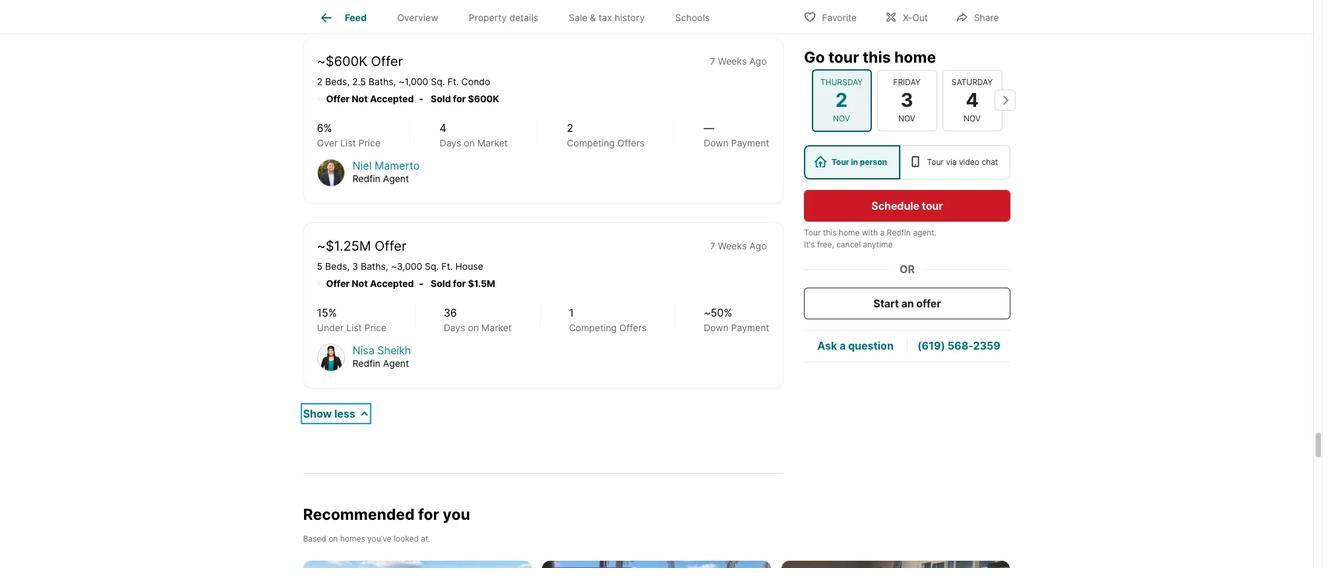 Task type: describe. For each thing, give the bounding box(es) containing it.
under
[[317, 322, 344, 333]]

it's
[[804, 239, 815, 249]]

go tour this home
[[804, 47, 936, 66]]

offer up "5 beds , 3 baths , ~ 3,000 sq. ft. house"
[[375, 238, 407, 254]]

2 inside thursday 2 nov
[[836, 88, 848, 111]]

sold for $1.5m
[[431, 277, 495, 289]]

based
[[303, 534, 326, 544]]

payment for ~ $600k offer
[[731, 137, 770, 148]]

share
[[974, 12, 999, 23]]

this inside tour this home with a redfin agent. it's free, cancel anytime
[[823, 227, 836, 237]]

details
[[509, 12, 538, 23]]

on for ~ $1.25m offer
[[468, 322, 479, 333]]

an
[[901, 296, 914, 309]]

1,000
[[405, 76, 428, 87]]

start an offer
[[873, 296, 941, 309]]

niel mamerto button
[[353, 159, 420, 172]]

offer up "15%"
[[326, 277, 350, 289]]

market for ~ $1.25m offer
[[481, 322, 512, 333]]

question
[[848, 339, 893, 352]]

chat
[[982, 156, 998, 166]]

not for $1.25m
[[352, 277, 368, 289]]

~ up the "5"
[[317, 238, 326, 254]]

&
[[590, 12, 596, 23]]

2 for 2 beds , 2.5 baths , ~ 1,000 sq. ft. condo
[[317, 76, 323, 87]]

ft. for ~ $600k offer
[[448, 76, 459, 87]]

2 for 2
[[567, 121, 573, 134]]

tour via video chat
[[927, 156, 998, 166]]

on for ~ $600k offer
[[464, 137, 475, 148]]

offer
[[916, 296, 941, 309]]

nisa sheikh image
[[317, 343, 345, 371]]

days for ~ $600k offer
[[440, 137, 461, 148]]

market for ~ $600k offer
[[478, 137, 508, 148]]

3,000
[[397, 260, 422, 271]]

down for ~ $600k offer
[[704, 137, 729, 148]]

thursday
[[821, 77, 863, 87]]

sale & tax history tab
[[554, 2, 660, 34]]

tour this home with a redfin agent. it's free, cancel anytime
[[804, 227, 936, 249]]

via
[[946, 156, 957, 166]]

free,
[[817, 239, 834, 249]]

~50%
[[704, 306, 732, 319]]

share button
[[945, 3, 1010, 30]]

(619) 568-2359
[[917, 339, 1000, 352]]

x-out button
[[873, 3, 939, 30]]

you
[[443, 505, 470, 523]]

friday
[[893, 77, 921, 87]]

with
[[862, 227, 878, 237]]

less
[[334, 407, 355, 420]]

under list price
[[317, 322, 387, 333]]

niel
[[353, 159, 372, 172]]

property details
[[469, 12, 538, 23]]

competing for ~ $1.25m offer
[[569, 322, 617, 333]]

tour for tour via video chat
[[927, 156, 944, 166]]

0 vertical spatial $600k
[[326, 53, 367, 69]]

5
[[317, 260, 323, 271]]

go
[[804, 47, 825, 66]]

offer not accepted - for $600k
[[326, 93, 423, 104]]

redfin for ~ $600k offer
[[353, 173, 381, 184]]

$1.5m
[[468, 277, 495, 289]]

~ down feed link
[[317, 53, 326, 69]]

favorite button
[[792, 3, 868, 30]]

not for $600k
[[352, 93, 368, 104]]

in
[[851, 156, 858, 166]]

tour via video chat option
[[900, 144, 1010, 179]]

cancel
[[836, 239, 861, 249]]

looked
[[394, 534, 419, 544]]

you've
[[367, 534, 392, 544]]

sold for ~ $1.25m offer
[[431, 277, 451, 289]]

redfin for ~ $1.25m offer
[[353, 357, 381, 368]]

show
[[303, 407, 332, 420]]

baths for $600k
[[369, 76, 394, 87]]

tour for go
[[828, 47, 859, 66]]

video
[[959, 156, 979, 166]]

redfin inside tour this home with a redfin agent. it's free, cancel anytime
[[887, 227, 911, 237]]

home inside tour this home with a redfin agent. it's free, cancel anytime
[[839, 227, 860, 237]]

, left the 2.5
[[347, 76, 350, 87]]

feed link
[[318, 10, 367, 26]]

friday 3 nov
[[893, 77, 921, 123]]

schedule tour button
[[804, 189, 1010, 221]]

photo of 462 smilax rd, san marcos, ca 92078 image
[[303, 561, 532, 568]]

sq. for ~ $600k offer
[[431, 76, 445, 87]]

~ right the 2.5
[[399, 76, 405, 87]]

beds for $1.25m
[[325, 260, 347, 271]]

3 inside the "friday 3 nov"
[[901, 88, 913, 111]]

schools
[[675, 12, 710, 23]]

show less
[[303, 407, 355, 420]]

ago for ~ $1.25m offer
[[750, 240, 767, 251]]

property
[[469, 12, 507, 23]]

nisa sheikh button
[[353, 343, 411, 357]]

favorite
[[822, 12, 857, 23]]

7 weeks ago for ~ $600k offer
[[710, 55, 767, 66]]

homes
[[340, 534, 365, 544]]

agent.
[[913, 227, 936, 237]]

7 for ~ $600k offer
[[710, 55, 715, 66]]

weeks for ~ $600k offer
[[718, 55, 747, 66]]

agent for ~ $1.25m offer
[[383, 357, 409, 368]]

list box containing tour in person
[[804, 144, 1010, 179]]

nov for 2
[[833, 113, 850, 123]]

saturday
[[952, 77, 993, 87]]

tax
[[599, 12, 612, 23]]

nisa
[[353, 343, 375, 357]]

nov for 4
[[964, 113, 981, 123]]

schedule tour
[[871, 199, 943, 212]]

tour in person option
[[804, 144, 900, 179]]

accepted for ~ $600k offer
[[370, 93, 414, 104]]

1 vertical spatial 3
[[352, 260, 358, 271]]

offers for ~ $600k offer
[[618, 137, 645, 148]]

7 for ~ $1.25m offer
[[710, 240, 715, 251]]

thursday 2 nov
[[821, 77, 863, 123]]

beds for $600k
[[325, 76, 347, 87]]

~ $600k offer
[[317, 53, 403, 69]]

out
[[912, 12, 928, 23]]

or
[[900, 262, 915, 275]]

start an offer button
[[804, 287, 1010, 319]]

36
[[444, 306, 457, 319]]

1
[[569, 306, 574, 319]]

568-
[[948, 339, 973, 352]]

4 inside the saturday 4 nov
[[966, 88, 979, 111]]

ago for ~ $600k offer
[[750, 55, 767, 66]]

down for ~ $1.25m offer
[[704, 322, 729, 333]]

sq. for ~ $1.25m offer
[[425, 260, 439, 271]]

niel mamerto redfin agent
[[353, 159, 420, 184]]

x-
[[903, 12, 912, 23]]

at.
[[421, 534, 431, 544]]

15%
[[317, 306, 337, 319]]

overview tab
[[382, 2, 454, 34]]

over list price
[[317, 137, 381, 148]]

, down "$1.25m"
[[347, 260, 350, 271]]



Task type: locate. For each thing, give the bounding box(es) containing it.
not down ~ $1.25m offer
[[352, 277, 368, 289]]

home up friday
[[894, 47, 936, 66]]

mamerto
[[375, 159, 420, 172]]

tour
[[828, 47, 859, 66], [922, 199, 943, 212]]

for down house
[[453, 277, 466, 289]]

nov inside the "friday 3 nov"
[[899, 113, 916, 123]]

0 vertical spatial sq.
[[431, 76, 445, 87]]

beds right the "5"
[[325, 260, 347, 271]]

next image
[[995, 90, 1016, 111]]

2 vertical spatial for
[[418, 505, 439, 523]]

not down the 2.5
[[352, 93, 368, 104]]

, left the "1,000"
[[394, 76, 396, 87]]

—
[[704, 121, 714, 134]]

1 vertical spatial accepted
[[370, 277, 414, 289]]

0 vertical spatial accepted
[[370, 93, 414, 104]]

1 vertical spatial down
[[704, 322, 729, 333]]

tour inside tour in person option
[[831, 156, 849, 166]]

offer
[[371, 53, 403, 69], [326, 93, 350, 104], [375, 238, 407, 254], [326, 277, 350, 289]]

x-out
[[903, 12, 928, 23]]

2 ago from the top
[[750, 240, 767, 251]]

1 ago from the top
[[750, 55, 767, 66]]

offer not accepted - down "5 beds , 3 baths , ~ 3,000 sq. ft. house"
[[326, 277, 423, 289]]

0 horizontal spatial tour
[[804, 227, 821, 237]]

competing for ~ $600k offer
[[567, 137, 615, 148]]

market down $1.5m
[[481, 322, 512, 333]]

1 vertical spatial baths
[[361, 260, 386, 271]]

market
[[478, 137, 508, 148], [481, 322, 512, 333]]

sq.
[[431, 76, 445, 87], [425, 260, 439, 271]]

1 vertical spatial 7
[[710, 240, 715, 251]]

tour up the agent. at the top of the page
[[922, 199, 943, 212]]

2 horizontal spatial tour
[[927, 156, 944, 166]]

niel mamerto image
[[317, 159, 345, 186]]

0 vertical spatial down payment
[[704, 137, 770, 148]]

offer up 6%
[[326, 93, 350, 104]]

ask a question link
[[817, 339, 893, 352]]

2 vertical spatial 2
[[567, 121, 573, 134]]

5 beds , 3 baths , ~ 3,000 sq. ft. house
[[317, 260, 483, 271]]

competing offers
[[567, 137, 645, 148], [569, 322, 647, 333]]

agent inside nisa sheikh redfin agent
[[383, 357, 409, 368]]

nov down the thursday
[[833, 113, 850, 123]]

weeks for ~ $1.25m offer
[[718, 240, 747, 251]]

competing offers for ~ $600k offer
[[567, 137, 645, 148]]

1 not from the top
[[352, 93, 368, 104]]

days on market down 36
[[444, 322, 512, 333]]

2 vertical spatial redfin
[[353, 357, 381, 368]]

4 down sold for $600k
[[440, 121, 447, 134]]

days on market
[[440, 137, 508, 148], [444, 322, 512, 333]]

0 vertical spatial days on market
[[440, 137, 508, 148]]

2 accepted from the top
[[370, 277, 414, 289]]

ft. for ~ $1.25m offer
[[442, 260, 453, 271]]

tour up the thursday
[[828, 47, 859, 66]]

agent down mamerto
[[383, 173, 409, 184]]

price for $600k
[[359, 137, 381, 148]]

1 vertical spatial payment
[[731, 322, 770, 333]]

1 nov from the left
[[833, 113, 850, 123]]

2 down payment from the top
[[704, 322, 770, 333]]

1 vertical spatial sold
[[431, 277, 451, 289]]

price up nisa sheikh button
[[365, 322, 387, 333]]

a inside tour this home with a redfin agent. it's free, cancel anytime
[[880, 227, 884, 237]]

0 vertical spatial weeks
[[718, 55, 747, 66]]

sheikh
[[377, 343, 411, 357]]

offers
[[618, 137, 645, 148], [620, 322, 647, 333]]

nov inside thursday 2 nov
[[833, 113, 850, 123]]

,
[[347, 76, 350, 87], [394, 76, 396, 87], [347, 260, 350, 271], [386, 260, 388, 271]]

- down '3,000'
[[419, 277, 423, 289]]

0 vertical spatial 7
[[710, 55, 715, 66]]

tour for schedule
[[922, 199, 943, 212]]

on down $1.5m
[[468, 322, 479, 333]]

payment
[[731, 137, 770, 148], [731, 322, 770, 333]]

sale & tax history
[[569, 12, 645, 23]]

1 vertical spatial this
[[823, 227, 836, 237]]

list for $1.25m
[[346, 322, 362, 333]]

a
[[880, 227, 884, 237], [839, 339, 846, 352]]

beds
[[325, 76, 347, 87], [325, 260, 347, 271]]

~ $1.25m offer
[[317, 238, 407, 254]]

1 payment from the top
[[731, 137, 770, 148]]

$1.25m
[[326, 238, 371, 254]]

days for ~ $1.25m offer
[[444, 322, 465, 333]]

~
[[317, 53, 326, 69], [399, 76, 405, 87], [317, 238, 326, 254], [391, 260, 397, 271]]

1 horizontal spatial $600k
[[468, 93, 499, 104]]

1 agent from the top
[[383, 173, 409, 184]]

recommended
[[303, 505, 415, 523]]

1 horizontal spatial tour
[[922, 199, 943, 212]]

1 vertical spatial offers
[[620, 322, 647, 333]]

price up niel
[[359, 137, 381, 148]]

$600k down condo
[[468, 93, 499, 104]]

0 vertical spatial list
[[340, 137, 356, 148]]

1 vertical spatial ago
[[750, 240, 767, 251]]

7 weeks ago for ~ $1.25m offer
[[710, 240, 767, 251]]

redfin inside nisa sheikh redfin agent
[[353, 357, 381, 368]]

0 vertical spatial -
[[419, 93, 423, 104]]

0 vertical spatial baths
[[369, 76, 394, 87]]

baths right the 2.5
[[369, 76, 394, 87]]

down payment for ~ $1.25m offer
[[704, 322, 770, 333]]

1 accepted from the top
[[370, 93, 414, 104]]

0 horizontal spatial this
[[823, 227, 836, 237]]

0 vertical spatial price
[[359, 137, 381, 148]]

1 beds from the top
[[325, 76, 347, 87]]

2 weeks from the top
[[718, 240, 747, 251]]

2359
[[973, 339, 1000, 352]]

(619) 568-2359 link
[[917, 339, 1000, 352]]

1 vertical spatial market
[[481, 322, 512, 333]]

1 vertical spatial tour
[[922, 199, 943, 212]]

1 horizontal spatial 2
[[567, 121, 573, 134]]

property details tab
[[454, 2, 554, 34]]

2.5
[[352, 76, 366, 87]]

1 vertical spatial $600k
[[468, 93, 499, 104]]

for for $600k
[[453, 93, 466, 104]]

0 vertical spatial 7 weeks ago
[[710, 55, 767, 66]]

1 down from the top
[[704, 137, 729, 148]]

1 vertical spatial competing offers
[[569, 322, 647, 333]]

based on homes you've looked at.
[[303, 534, 431, 544]]

2 horizontal spatial 2
[[836, 88, 848, 111]]

redfin inside niel mamerto redfin agent
[[353, 173, 381, 184]]

photo of 733 virginia pl, san marcos, ca 92078 image
[[782, 561, 1010, 568]]

days down 36
[[444, 322, 465, 333]]

1 horizontal spatial a
[[880, 227, 884, 237]]

tour up it's
[[804, 227, 821, 237]]

weeks
[[718, 55, 747, 66], [718, 240, 747, 251]]

0 vertical spatial agent
[[383, 173, 409, 184]]

home up cancel
[[839, 227, 860, 237]]

ago left it's
[[750, 240, 767, 251]]

- for ~ $1.25m offer
[[419, 277, 423, 289]]

1 vertical spatial offer not accepted -
[[326, 277, 423, 289]]

anytime
[[863, 239, 893, 249]]

price for $1.25m
[[365, 322, 387, 333]]

this up the thursday
[[862, 47, 891, 66]]

0 vertical spatial 2
[[317, 76, 323, 87]]

person
[[860, 156, 887, 166]]

0 vertical spatial on
[[464, 137, 475, 148]]

down down —
[[704, 137, 729, 148]]

0 horizontal spatial 2
[[317, 76, 323, 87]]

0 vertical spatial home
[[894, 47, 936, 66]]

1 vertical spatial agent
[[383, 357, 409, 368]]

1 7 weeks ago from the top
[[710, 55, 767, 66]]

2 sold from the top
[[431, 277, 451, 289]]

1 vertical spatial days on market
[[444, 322, 512, 333]]

0 vertical spatial tour
[[828, 47, 859, 66]]

list box
[[804, 144, 1010, 179]]

0 vertical spatial for
[[453, 93, 466, 104]]

1 horizontal spatial this
[[862, 47, 891, 66]]

redfin up anytime
[[887, 227, 911, 237]]

offer not accepted - for $1.25m
[[326, 277, 423, 289]]

1 vertical spatial 7 weeks ago
[[710, 240, 767, 251]]

1 vertical spatial for
[[453, 277, 466, 289]]

schools tab
[[660, 2, 725, 34]]

saturday 4 nov
[[952, 77, 993, 123]]

1 horizontal spatial tour
[[831, 156, 849, 166]]

nov inside the saturday 4 nov
[[964, 113, 981, 123]]

tour in person
[[831, 156, 887, 166]]

a right the with
[[880, 227, 884, 237]]

2 agent from the top
[[383, 357, 409, 368]]

2 7 weeks ago from the top
[[710, 240, 767, 251]]

1 vertical spatial sq.
[[425, 260, 439, 271]]

market down sold for $600k
[[478, 137, 508, 148]]

history
[[615, 12, 645, 23]]

ago left go
[[750, 55, 767, 66]]

- down the "1,000"
[[419, 93, 423, 104]]

redfin down nisa
[[353, 357, 381, 368]]

1 offer not accepted - from the top
[[326, 93, 423, 104]]

0 vertical spatial ft.
[[448, 76, 459, 87]]

0 vertical spatial redfin
[[353, 173, 381, 184]]

tour left in
[[831, 156, 849, 166]]

None button
[[812, 69, 872, 131], [877, 70, 937, 131], [942, 70, 1002, 131], [812, 69, 872, 131], [877, 70, 937, 131], [942, 70, 1002, 131]]

1 vertical spatial list
[[346, 322, 362, 333]]

1 vertical spatial on
[[468, 322, 479, 333]]

offer up the 2 beds , 2.5 baths , ~ 1,000 sq. ft. condo
[[371, 53, 403, 69]]

4 down 'saturday'
[[966, 88, 979, 111]]

1 vertical spatial home
[[839, 227, 860, 237]]

1 weeks from the top
[[718, 55, 747, 66]]

down payment down —
[[704, 137, 770, 148]]

agent down sheikh on the left bottom of page
[[383, 357, 409, 368]]

ask
[[817, 339, 837, 352]]

down payment for ~ $600k offer
[[704, 137, 770, 148]]

nisa sheikh redfin agent
[[353, 343, 411, 368]]

0 vertical spatial payment
[[731, 137, 770, 148]]

for for you
[[418, 505, 439, 523]]

2 down from the top
[[704, 322, 729, 333]]

3 nov from the left
[[964, 113, 981, 123]]

nov down 'saturday'
[[964, 113, 981, 123]]

1 down payment from the top
[[704, 137, 770, 148]]

sq. right the "1,000"
[[431, 76, 445, 87]]

1 vertical spatial price
[[365, 322, 387, 333]]

for up at.
[[418, 505, 439, 523]]

2 nov from the left
[[899, 113, 916, 123]]

1 7 from the top
[[710, 55, 715, 66]]

6%
[[317, 121, 332, 134]]

0 vertical spatial not
[[352, 93, 368, 104]]

- for ~ $600k offer
[[419, 93, 423, 104]]

nov down friday
[[899, 113, 916, 123]]

this up free,
[[823, 227, 836, 237]]

tab list containing feed
[[303, 0, 736, 34]]

0 vertical spatial down
[[704, 137, 729, 148]]

a right ask
[[839, 339, 846, 352]]

1 horizontal spatial 3
[[901, 88, 913, 111]]

0 vertical spatial offer not accepted -
[[326, 93, 423, 104]]

0 horizontal spatial nov
[[833, 113, 850, 123]]

1 vertical spatial beds
[[325, 260, 347, 271]]

0 vertical spatial offers
[[618, 137, 645, 148]]

7
[[710, 55, 715, 66], [710, 240, 715, 251]]

2 - from the top
[[419, 277, 423, 289]]

down payment down ~50%
[[704, 322, 770, 333]]

2 offer not accepted - from the top
[[326, 277, 423, 289]]

sq. right '3,000'
[[425, 260, 439, 271]]

for down condo
[[453, 93, 466, 104]]

baths for $1.25m
[[361, 260, 386, 271]]

tab list
[[303, 0, 736, 34]]

feed
[[345, 12, 367, 23]]

sold for ~ $600k offer
[[431, 93, 451, 104]]

beds left the 2.5
[[325, 76, 347, 87]]

accepted down "5 beds , 3 baths , ~ 3,000 sq. ft. house"
[[370, 277, 414, 289]]

tour inside tour this home with a redfin agent. it's free, cancel anytime
[[804, 227, 821, 237]]

0 vertical spatial 3
[[901, 88, 913, 111]]

baths
[[369, 76, 394, 87], [361, 260, 386, 271]]

-
[[419, 93, 423, 104], [419, 277, 423, 289]]

1 vertical spatial ft.
[[442, 260, 453, 271]]

2 not from the top
[[352, 277, 368, 289]]

0 vertical spatial 4
[[966, 88, 979, 111]]

competing offers for ~ $1.25m offer
[[569, 322, 647, 333]]

0 horizontal spatial a
[[839, 339, 846, 352]]

days
[[440, 137, 461, 148], [444, 322, 465, 333]]

accepted down the 2 beds , 2.5 baths , ~ 1,000 sq. ft. condo
[[370, 93, 414, 104]]

start
[[873, 296, 899, 309]]

2 vertical spatial on
[[329, 534, 338, 544]]

over
[[317, 137, 338, 148]]

1 vertical spatial competing
[[569, 322, 617, 333]]

ft. up sold for $600k
[[448, 76, 459, 87]]

2 beds from the top
[[325, 260, 347, 271]]

2 7 from the top
[[710, 240, 715, 251]]

3 down ~ $1.25m offer
[[352, 260, 358, 271]]

redfin down niel
[[353, 173, 381, 184]]

1 vertical spatial redfin
[[887, 227, 911, 237]]

1 horizontal spatial 4
[[966, 88, 979, 111]]

1 horizontal spatial home
[[894, 47, 936, 66]]

condo
[[462, 76, 490, 87]]

on right based
[[329, 534, 338, 544]]

list right the under
[[346, 322, 362, 333]]

days down sold for $600k
[[440, 137, 461, 148]]

schedule
[[871, 199, 919, 212]]

down
[[704, 137, 729, 148], [704, 322, 729, 333]]

0 vertical spatial this
[[862, 47, 891, 66]]

on down sold for $600k
[[464, 137, 475, 148]]

0 vertical spatial sold
[[431, 93, 451, 104]]

show less button
[[303, 405, 369, 421]]

agent for ~ $600k offer
[[383, 173, 409, 184]]

1 sold from the top
[[431, 93, 451, 104]]

ask a question
[[817, 339, 893, 352]]

0 horizontal spatial tour
[[828, 47, 859, 66]]

0 horizontal spatial 4
[[440, 121, 447, 134]]

1 vertical spatial down payment
[[704, 322, 770, 333]]

sold for $600k
[[431, 93, 499, 104]]

0 vertical spatial days
[[440, 137, 461, 148]]

tour inside button
[[922, 199, 943, 212]]

1 vertical spatial a
[[839, 339, 846, 352]]

days on market for ~ $1.25m offer
[[444, 322, 512, 333]]

sold
[[431, 93, 451, 104], [431, 277, 451, 289]]

4
[[966, 88, 979, 111], [440, 121, 447, 134]]

days on market down sold for $600k
[[440, 137, 508, 148]]

tour for tour in person
[[831, 156, 849, 166]]

baths down ~ $1.25m offer
[[361, 260, 386, 271]]

sold up 36
[[431, 277, 451, 289]]

1 horizontal spatial nov
[[899, 113, 916, 123]]

days on market for ~ $600k offer
[[440, 137, 508, 148]]

overview
[[397, 12, 438, 23]]

competing
[[567, 137, 615, 148], [569, 322, 617, 333]]

(619)
[[917, 339, 945, 352]]

1 - from the top
[[419, 93, 423, 104]]

sale
[[569, 12, 588, 23]]

1 vertical spatial -
[[419, 277, 423, 289]]

nov
[[833, 113, 850, 123], [899, 113, 916, 123], [964, 113, 981, 123]]

offers for ~ $1.25m offer
[[620, 322, 647, 333]]

agent inside niel mamerto redfin agent
[[383, 173, 409, 184]]

accepted for ~ $1.25m offer
[[370, 277, 414, 289]]

list right over
[[340, 137, 356, 148]]

ft. left house
[[442, 260, 453, 271]]

sold down the 2 beds , 2.5 baths , ~ 1,000 sq. ft. condo
[[431, 93, 451, 104]]

list for $600k
[[340, 137, 356, 148]]

for for $1.5m
[[453, 277, 466, 289]]

1 vertical spatial weeks
[[718, 240, 747, 251]]

2 beds , 2.5 baths , ~ 1,000 sq. ft. condo
[[317, 76, 490, 87]]

ft.
[[448, 76, 459, 87], [442, 260, 453, 271]]

0 horizontal spatial home
[[839, 227, 860, 237]]

photo of 1201 westport rd, san marcos, ca 92078 image
[[542, 561, 771, 568]]

2 payment from the top
[[731, 322, 770, 333]]

0 vertical spatial competing
[[567, 137, 615, 148]]

not
[[352, 93, 368, 104], [352, 277, 368, 289]]

tour inside tour via video chat option
[[927, 156, 944, 166]]

, left '3,000'
[[386, 260, 388, 271]]

accepted
[[370, 93, 414, 104], [370, 277, 414, 289]]

ago
[[750, 55, 767, 66], [750, 240, 767, 251]]

0 horizontal spatial 3
[[352, 260, 358, 271]]

1 vertical spatial not
[[352, 277, 368, 289]]

offer not accepted - down the 2.5
[[326, 93, 423, 104]]

$600k up the 2.5
[[326, 53, 367, 69]]

nov for 3
[[899, 113, 916, 123]]

0 vertical spatial market
[[478, 137, 508, 148]]

down down ~50%
[[704, 322, 729, 333]]

payment for ~ $1.25m offer
[[731, 322, 770, 333]]

0 vertical spatial ago
[[750, 55, 767, 66]]

0 horizontal spatial $600k
[[326, 53, 367, 69]]

tour left via
[[927, 156, 944, 166]]

3 down friday
[[901, 88, 913, 111]]

~ down ~ $1.25m offer
[[391, 260, 397, 271]]

0 vertical spatial a
[[880, 227, 884, 237]]

0 vertical spatial competing offers
[[567, 137, 645, 148]]

1 vertical spatial 4
[[440, 121, 447, 134]]

2 horizontal spatial nov
[[964, 113, 981, 123]]

house
[[455, 260, 483, 271]]

1 vertical spatial 2
[[836, 88, 848, 111]]

0 vertical spatial beds
[[325, 76, 347, 87]]

1 vertical spatial days
[[444, 322, 465, 333]]



Task type: vqa. For each thing, say whether or not it's contained in the screenshot.
Tour related to Tour in person
yes



